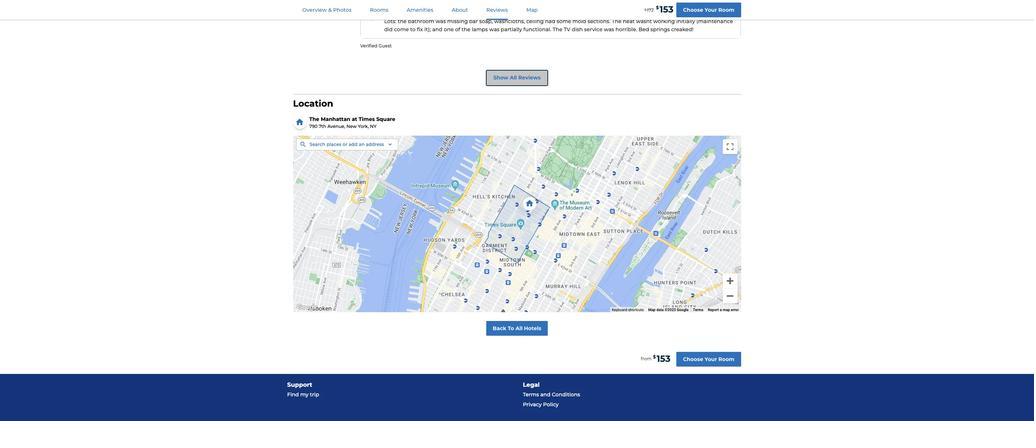 Task type: vqa. For each thing, say whether or not it's contained in the screenshot.
2nd Deluxe from the right
no



Task type: describe. For each thing, give the bounding box(es) containing it.
add
[[349, 142, 358, 147]]

bed
[[639, 26, 649, 33]]

$ inside 'from $ 153'
[[653, 355, 656, 361]]

times
[[359, 116, 375, 123]]

map region
[[253, 102, 1034, 422]]

traveler
[[304, 3, 322, 8]]

legal
[[523, 382, 540, 389]]

creaked!
[[671, 26, 694, 33]]

report
[[708, 308, 719, 313]]

privacy policy link
[[523, 401, 747, 411]]

google
[[677, 308, 689, 313]]

find my trip link
[[287, 391, 511, 401]]

hotels
[[524, 326, 541, 332]]

horrible.
[[616, 26, 637, 33]]

790
[[309, 124, 318, 129]]

Search places or add an address checkbox
[[296, 139, 401, 154]]

&
[[328, 7, 332, 13]]

like?
[[465, 9, 477, 16]]

choose your room for 153
[[683, 357, 735, 363]]

support
[[287, 382, 312, 389]]

1 horizontal spatial terms
[[693, 308, 704, 313]]

ceiling
[[526, 18, 544, 25]]

come
[[394, 26, 409, 33]]

0 vertical spatial reviews
[[487, 7, 508, 13]]

avenue,
[[327, 124, 345, 129]]

choose your room button for $
[[677, 3, 741, 17]]

address
[[366, 142, 384, 147]]

overview & photos
[[302, 7, 352, 13]]

support find my trip
[[287, 382, 319, 399]]

back to all hotels
[[493, 326, 541, 332]]

choose for $
[[683, 6, 703, 13]]

washcloths,
[[494, 18, 525, 25]]

my
[[300, 392, 309, 399]]

one
[[444, 26, 454, 33]]

dish
[[572, 26, 583, 33]]

your for $
[[705, 6, 717, 13]]

keyboard shortcuts button
[[612, 308, 644, 313]]

find
[[287, 392, 299, 399]]

1 vertical spatial 153
[[657, 354, 671, 365]]

google image
[[295, 303, 319, 313]]

172
[[647, 7, 654, 13]]

a
[[720, 308, 722, 313]]

or
[[343, 142, 348, 147]]

map
[[723, 308, 730, 313]]

about
[[452, 7, 468, 13]]

keyboard shortcuts
[[612, 308, 644, 313]]

1 horizontal spatial reviews
[[519, 75, 541, 81]]

overview
[[302, 7, 327, 13]]

lamps
[[472, 26, 488, 33]]

tab list containing overview & photos
[[293, 0, 547, 20]]

location
[[293, 98, 333, 109]]

policy
[[543, 402, 559, 409]]

from
[[641, 357, 652, 362]]

trip
[[310, 392, 319, 399]]

1 vertical spatial the
[[462, 26, 471, 33]]

and inside "legal terms and conditions privacy policy"
[[541, 392, 551, 399]]

york,
[[358, 124, 369, 129]]

mold
[[573, 18, 586, 25]]

rooms
[[370, 7, 388, 13]]

room for 153
[[719, 357, 735, 363]]

did
[[384, 26, 393, 33]]

Search places or add an address checkbox
[[296, 139, 398, 151]]

manhattan
[[321, 116, 350, 123]]

terms link
[[693, 308, 704, 313]]

your for 153
[[705, 357, 717, 363]]

$ right 172
[[656, 5, 659, 10]]

was
[[384, 9, 396, 16]]

you
[[437, 9, 447, 16]]

2 horizontal spatial the
[[612, 18, 622, 25]]

map button
[[518, 0, 547, 20]]

show all reviews
[[494, 75, 541, 81]]

data
[[657, 308, 664, 313]]

tv
[[564, 26, 571, 33]]

reviews button
[[478, 0, 517, 20]]

0 horizontal spatial was
[[436, 18, 446, 25]]

overview & photos button
[[294, 0, 361, 20]]

wasnt
[[636, 18, 652, 25]]

the inside the manhattan at times square 790 7th avenue, new york, ny
[[309, 116, 319, 123]]

$ left 172
[[645, 8, 646, 12]]

all inside button
[[510, 75, 517, 81]]

shortcuts
[[628, 308, 644, 313]]

lots:
[[384, 18, 397, 25]]

there
[[397, 9, 411, 16]]

missing
[[447, 18, 468, 25]]

an
[[359, 142, 365, 147]]

rooms button
[[361, 0, 397, 20]]

choose for 153
[[683, 357, 703, 363]]

amenities
[[407, 7, 434, 13]]

guest
[[379, 43, 392, 49]]

the manhattan at times square 790 7th avenue, new york, ny
[[309, 116, 395, 129]]

(maintenance
[[697, 18, 733, 25]]

verified guest
[[360, 43, 392, 49]]

fix
[[417, 26, 423, 33]]



Task type: locate. For each thing, give the bounding box(es) containing it.
1 horizontal spatial the
[[462, 26, 471, 33]]

terms and conditions link
[[523, 391, 747, 401]]

0 vertical spatial the
[[612, 18, 622, 25]]

places
[[327, 142, 341, 147]]

and inside was there anything you didn't like? lots: the bathroom was missing bar soap, washcloths, ceiling had some mold sections. the heat wasnt working initially (maintenance did come to fix it); and one of the lamps was partially functional. the tv dish service was horrible. bed springs creaked!
[[432, 26, 443, 33]]

©2023
[[665, 308, 676, 313]]

153
[[660, 4, 674, 15], [657, 354, 671, 365]]

to
[[410, 26, 416, 33]]

some
[[557, 18, 571, 25]]

was down "sections."
[[604, 26, 614, 33]]

map inside button
[[526, 7, 538, 13]]

2 room from the top
[[719, 357, 735, 363]]

1 horizontal spatial and
[[541, 392, 551, 399]]

1 vertical spatial choose your room button
[[677, 353, 741, 368]]

of
[[455, 26, 460, 33]]

153 up the working
[[660, 4, 674, 15]]

0 horizontal spatial reviews
[[487, 7, 508, 13]]

was down soap,
[[489, 26, 500, 33]]

0 vertical spatial room
[[719, 6, 735, 13]]

0 vertical spatial all
[[510, 75, 517, 81]]

choose
[[683, 6, 703, 13], [683, 357, 703, 363]]

your
[[705, 6, 717, 13], [705, 357, 717, 363]]

all right show
[[510, 75, 517, 81]]

back to all hotels link
[[486, 322, 548, 337]]

1 vertical spatial map
[[648, 308, 656, 313]]

conditions
[[552, 392, 580, 399]]

2 vertical spatial the
[[309, 116, 319, 123]]

1 choose from the top
[[683, 6, 703, 13]]

0 vertical spatial the
[[398, 18, 407, 25]]

1 vertical spatial room
[[719, 357, 735, 363]]

new
[[347, 124, 357, 129]]

heat
[[623, 18, 635, 25]]

153 right from
[[657, 354, 671, 365]]

1 horizontal spatial map
[[648, 308, 656, 313]]

0 horizontal spatial terms
[[523, 392, 539, 399]]

1 vertical spatial reviews
[[519, 75, 541, 81]]

square
[[376, 116, 395, 123]]

1 horizontal spatial the
[[553, 26, 563, 33]]

reviews
[[487, 7, 508, 13], [519, 75, 541, 81]]

1 vertical spatial all
[[516, 326, 523, 332]]

sections.
[[588, 18, 611, 25]]

1 vertical spatial the
[[553, 26, 563, 33]]

map left the data
[[648, 308, 656, 313]]

report a map error link
[[708, 308, 739, 313]]

choose your room
[[683, 6, 735, 13], [683, 357, 735, 363]]

0 vertical spatial terms
[[693, 308, 704, 313]]

had
[[545, 18, 555, 25]]

0 vertical spatial choose your room
[[683, 6, 735, 13]]

bathroom
[[408, 18, 434, 25]]

0 vertical spatial your
[[705, 6, 717, 13]]

the
[[398, 18, 407, 25], [462, 26, 471, 33]]

0 vertical spatial choose
[[683, 6, 703, 13]]

0 vertical spatial 153
[[660, 4, 674, 15]]

2 horizontal spatial was
[[604, 26, 614, 33]]

show
[[494, 75, 509, 81]]

1 room from the top
[[719, 6, 735, 13]]

0 horizontal spatial the
[[309, 116, 319, 123]]

room for $
[[719, 6, 735, 13]]

room
[[719, 6, 735, 13], [719, 357, 735, 363]]

0 vertical spatial choose your room button
[[677, 3, 741, 17]]

partially
[[501, 26, 522, 33]]

search
[[310, 142, 325, 147]]

1 vertical spatial terms
[[523, 392, 539, 399]]

report a map error
[[708, 308, 739, 313]]

the up come
[[398, 18, 407, 25]]

map up "ceiling"
[[526, 7, 538, 13]]

2 choose from the top
[[683, 357, 703, 363]]

and up policy
[[541, 392, 551, 399]]

0 horizontal spatial the
[[398, 18, 407, 25]]

terms inside "legal terms and conditions privacy policy"
[[523, 392, 539, 399]]

working
[[654, 18, 675, 25]]

service
[[584, 26, 603, 33]]

bar
[[469, 18, 478, 25]]

solo traveler
[[293, 3, 322, 8]]

0 vertical spatial map
[[526, 7, 538, 13]]

0 horizontal spatial map
[[526, 7, 538, 13]]

ny
[[370, 124, 377, 129]]

privacy
[[523, 402, 542, 409]]

at
[[352, 116, 357, 123]]

from $ 153
[[641, 354, 671, 365]]

0 horizontal spatial and
[[432, 26, 443, 33]]

and right it);
[[432, 26, 443, 33]]

springs
[[651, 26, 670, 33]]

reviews right show
[[519, 75, 541, 81]]

all
[[510, 75, 517, 81], [516, 326, 523, 332]]

the right "of"
[[462, 26, 471, 33]]

functional.
[[524, 26, 551, 33]]

back
[[493, 326, 507, 332]]

0 vertical spatial and
[[432, 26, 443, 33]]

reviews up soap,
[[487, 7, 508, 13]]

legal terms and conditions privacy policy
[[523, 382, 580, 409]]

verified
[[360, 43, 378, 49]]

2 your from the top
[[705, 357, 717, 363]]

amenities button
[[398, 0, 442, 20]]

the
[[612, 18, 622, 25], [553, 26, 563, 33], [309, 116, 319, 123]]

choose your room button for 153
[[677, 353, 741, 368]]

solo
[[293, 3, 303, 8]]

$ right from
[[653, 355, 656, 361]]

show all reviews button
[[487, 71, 548, 85]]

the up 790
[[309, 116, 319, 123]]

terms left report on the right of page
[[693, 308, 704, 313]]

1 vertical spatial choose
[[683, 357, 703, 363]]

1 horizontal spatial was
[[489, 26, 500, 33]]

2 choose your room button from the top
[[677, 353, 741, 368]]

the left tv
[[553, 26, 563, 33]]

all right to
[[516, 326, 523, 332]]

map for map data ©2023 google
[[648, 308, 656, 313]]

didn't
[[448, 9, 464, 16]]

was there anything you didn't like? lots: the bathroom was missing bar soap, washcloths, ceiling had some mold sections. the heat wasnt working initially (maintenance did come to fix it); and one of the lamps was partially functional. the tv dish service was horrible. bed springs creaked!
[[384, 9, 733, 33]]

1 vertical spatial your
[[705, 357, 717, 363]]

photos
[[333, 7, 352, 13]]

1 vertical spatial choose your room
[[683, 357, 735, 363]]

1 choose your room from the top
[[683, 6, 735, 13]]

1 your from the top
[[705, 6, 717, 13]]

error
[[731, 308, 739, 313]]

choose your room for $
[[683, 6, 735, 13]]

2 choose your room from the top
[[683, 357, 735, 363]]

1 vertical spatial and
[[541, 392, 551, 399]]

tab list
[[293, 0, 547, 20]]

anything
[[412, 9, 436, 16]]

terms
[[693, 308, 704, 313], [523, 392, 539, 399]]

soap,
[[479, 18, 493, 25]]

map for map
[[526, 7, 538, 13]]

1 choose your room button from the top
[[677, 3, 741, 17]]

$ 172 $ 153
[[645, 4, 674, 15]]

keyboard
[[612, 308, 627, 313]]

terms down legal at the bottom right of page
[[523, 392, 539, 399]]

$
[[656, 5, 659, 10], [645, 8, 646, 12], [653, 355, 656, 361]]

it);
[[425, 26, 431, 33]]

was
[[436, 18, 446, 25], [489, 26, 500, 33], [604, 26, 614, 33]]

the left heat on the top right of page
[[612, 18, 622, 25]]

about button
[[443, 0, 477, 20]]

was down you
[[436, 18, 446, 25]]



